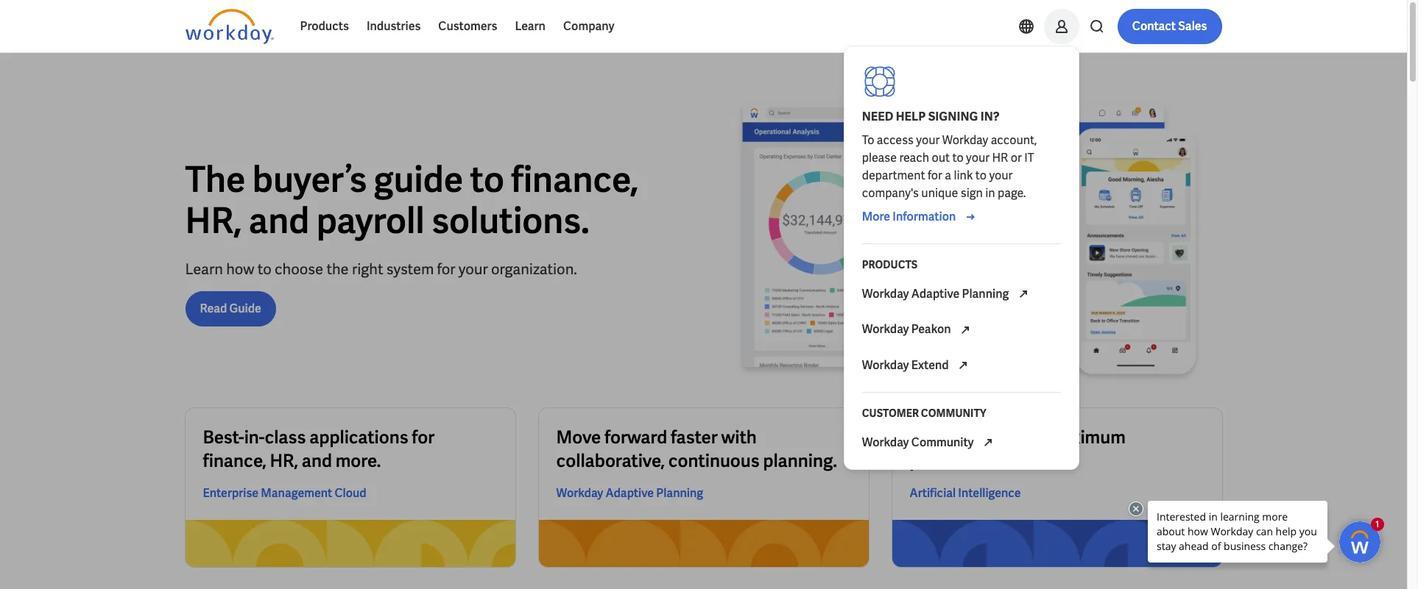 Task type: describe. For each thing, give the bounding box(es) containing it.
ai
[[999, 426, 1017, 449]]

1 vertical spatial workday adaptive planning link
[[556, 485, 703, 503]]

hr, inside best-in-class applications for finance, hr, and more.
[[270, 450, 298, 473]]

it
[[1024, 150, 1034, 166]]

workday peakon link
[[853, 312, 1070, 348]]

workday community
[[862, 435, 976, 451]]

workday for "workday peakon" link
[[862, 322, 909, 337]]

and inside the buyer's guide to finance, hr, and payroll solutions.
[[249, 198, 309, 243]]

collaborative,
[[556, 450, 665, 473]]

1 vertical spatial adaptive
[[606, 486, 654, 502]]

workday for workday community link
[[862, 435, 909, 451]]

extend
[[911, 358, 949, 373]]

move
[[556, 426, 601, 449]]

page.
[[998, 186, 1026, 201]]

artificial
[[910, 486, 956, 502]]

finance, inside the buyer's guide to finance, hr, and payroll solutions.
[[511, 156, 638, 202]]

best-
[[203, 426, 244, 449]]

your up out
[[916, 133, 940, 148]]

opens in a new tab image
[[954, 357, 972, 375]]

industries button
[[358, 9, 430, 44]]

0 vertical spatial workday adaptive planning
[[862, 286, 1011, 302]]

the buyer's guide to finance, hr, and payroll solutions.
[[185, 156, 638, 243]]

and inside best-in-class applications for finance, hr, and more.
[[302, 450, 332, 473]]

more
[[862, 209, 890, 225]]

to right out
[[952, 150, 964, 166]]

performance.
[[910, 450, 1017, 473]]

community for customer community
[[921, 407, 986, 420]]

enterprise
[[203, 486, 259, 502]]

0 vertical spatial workday adaptive planning link
[[853, 277, 1070, 312]]

organization.
[[491, 260, 577, 279]]

1 vertical spatial workday adaptive planning
[[556, 486, 703, 502]]

industries
[[367, 18, 421, 34]]

learn button
[[506, 9, 554, 44]]

workday down collaborative,
[[556, 486, 603, 502]]

peakon
[[911, 322, 951, 337]]

reach
[[899, 150, 929, 166]]

company
[[563, 18, 614, 34]]

1 horizontal spatial products
[[862, 258, 918, 272]]

contact sales
[[1132, 18, 1207, 34]]

your down hr at the top right of page
[[989, 168, 1013, 183]]

applications
[[309, 426, 408, 449]]

intelligence
[[958, 486, 1021, 502]]

contact
[[1132, 18, 1176, 34]]

out
[[932, 150, 950, 166]]

in?
[[981, 109, 1000, 124]]

enterprise management cloud
[[203, 486, 366, 502]]

to inside the buyer's guide to finance, hr, and payroll solutions.
[[470, 156, 504, 202]]

customer community
[[862, 407, 986, 420]]

to right link
[[975, 168, 987, 183]]

maximum
[[1047, 426, 1126, 449]]

for inside the embedded ai for maximum performance.
[[1020, 426, 1043, 449]]

embedded
[[910, 426, 996, 449]]

guide
[[229, 301, 261, 316]]

the
[[326, 260, 349, 279]]

to access your workday account, please reach out to your hr or it department for a link to your company's unique sign in page.
[[862, 133, 1039, 201]]

company's
[[862, 186, 919, 201]]

faster
[[671, 426, 718, 449]]

to right how
[[258, 260, 271, 279]]

enterprise management cloud link
[[203, 485, 366, 503]]

workday peakon
[[862, 322, 953, 337]]

information
[[893, 209, 956, 225]]

please
[[862, 150, 897, 166]]

learn for learn
[[515, 18, 546, 34]]

guide
[[374, 156, 463, 202]]

class
[[265, 426, 306, 449]]

hr
[[992, 150, 1008, 166]]

customers button
[[430, 9, 506, 44]]

need
[[862, 109, 894, 124]]

0 horizontal spatial planning
[[656, 486, 703, 502]]

embedded ai for maximum performance.
[[910, 426, 1126, 473]]

management
[[261, 486, 332, 502]]

in
[[985, 186, 995, 201]]

solutions.
[[432, 198, 590, 243]]

sales
[[1178, 18, 1207, 34]]

read guide
[[200, 301, 261, 316]]

opens in a new tab image for workday adaptive planning
[[1014, 286, 1032, 304]]



Task type: locate. For each thing, give the bounding box(es) containing it.
forward
[[605, 426, 667, 449]]

workday up workday extend
[[862, 322, 909, 337]]

0 vertical spatial and
[[249, 198, 309, 243]]

0 vertical spatial adaptive
[[911, 286, 960, 302]]

for inside "to access your workday account, please reach out to your hr or it department for a link to your company's unique sign in page."
[[928, 168, 942, 183]]

and
[[249, 198, 309, 243], [302, 450, 332, 473]]

opens in a new tab image for workday community
[[979, 435, 997, 452]]

community
[[921, 407, 986, 420], [911, 435, 974, 451]]

community down customer community
[[911, 435, 974, 451]]

read guide link
[[185, 291, 276, 327]]

0 vertical spatial learn
[[515, 18, 546, 34]]

workday for workday extend link
[[862, 358, 909, 373]]

workday inside workday extend link
[[862, 358, 909, 373]]

1 vertical spatial learn
[[185, 260, 223, 279]]

2 horizontal spatial opens in a new tab image
[[1014, 286, 1032, 304]]

planning
[[962, 286, 1009, 302], [656, 486, 703, 502]]

hr, inside the buyer's guide to finance, hr, and payroll solutions.
[[185, 198, 242, 243]]

for right the system
[[437, 260, 455, 279]]

company button
[[554, 9, 623, 44]]

cloud
[[335, 486, 366, 502]]

for right applications
[[412, 426, 435, 449]]

to
[[952, 150, 964, 166], [470, 156, 504, 202], [975, 168, 987, 183], [258, 260, 271, 279]]

workday adaptive planning link
[[853, 277, 1070, 312], [556, 485, 703, 503]]

planning up "workday peakon" link
[[962, 286, 1009, 302]]

workday adaptive planning link up peakon
[[853, 277, 1070, 312]]

need help signing in?
[[862, 109, 1000, 124]]

customer
[[862, 407, 919, 420]]

workday extend link
[[853, 348, 1070, 384]]

1 vertical spatial opens in a new tab image
[[956, 322, 974, 339]]

workday adaptive planning up peakon
[[862, 286, 1011, 302]]

artificial intelligence
[[910, 486, 1021, 502]]

best-in-class applications for finance, hr, and more.
[[203, 426, 435, 473]]

workday up workday peakon
[[862, 286, 909, 302]]

hr, up how
[[185, 198, 242, 243]]

0 vertical spatial hr,
[[185, 198, 242, 243]]

payroll
[[316, 198, 425, 243]]

opens in a new tab image up "workday peakon" link
[[1014, 286, 1032, 304]]

0 horizontal spatial workday adaptive planning
[[556, 486, 703, 502]]

and up management
[[302, 450, 332, 473]]

move forward faster with collaborative, continuous planning.
[[556, 426, 837, 473]]

to
[[862, 133, 874, 148]]

workday
[[942, 133, 988, 148], [862, 286, 909, 302], [862, 322, 909, 337], [862, 358, 909, 373], [862, 435, 909, 451], [556, 486, 603, 502]]

your left organization.
[[459, 260, 488, 279]]

more.
[[336, 450, 381, 473]]

for left a
[[928, 168, 942, 183]]

1 vertical spatial finance,
[[203, 450, 266, 473]]

continuous
[[668, 450, 760, 473]]

contact sales link
[[1118, 9, 1222, 44]]

products down more
[[862, 258, 918, 272]]

department
[[862, 168, 925, 183]]

1 vertical spatial products
[[862, 258, 918, 272]]

1 horizontal spatial adaptive
[[911, 286, 960, 302]]

products button
[[291, 9, 358, 44]]

and up 'choose' at the left of the page
[[249, 198, 309, 243]]

0 horizontal spatial learn
[[185, 260, 223, 279]]

learn for learn how to choose the right system for your organization.
[[185, 260, 223, 279]]

a
[[945, 168, 951, 183]]

products inside dropdown button
[[300, 18, 349, 34]]

1 vertical spatial and
[[302, 450, 332, 473]]

workday inside "workday peakon" link
[[862, 322, 909, 337]]

hr,
[[185, 198, 242, 243], [270, 450, 298, 473]]

workday adaptive planning
[[862, 286, 1011, 302], [556, 486, 703, 502]]

workday inside workday community link
[[862, 435, 909, 451]]

workday down customer
[[862, 435, 909, 451]]

in-
[[244, 426, 265, 449]]

choose
[[275, 260, 323, 279]]

for inside best-in-class applications for finance, hr, and more.
[[412, 426, 435, 449]]

1 horizontal spatial workday adaptive planning
[[862, 286, 1011, 302]]

more information link
[[862, 208, 980, 226]]

1 horizontal spatial finance,
[[511, 156, 638, 202]]

opens in a new tab image inside "workday peakon" link
[[956, 322, 974, 339]]

adaptive down collaborative,
[[606, 486, 654, 502]]

opens in a new tab image left ai at the bottom right
[[979, 435, 997, 452]]

1 horizontal spatial workday adaptive planning link
[[853, 277, 1070, 312]]

desktop view of financial management operational analysis dashboard showing operating expenses by cost center and mobile view of human capital management home screen showing suggested tasks and announcements. image
[[715, 100, 1222, 385]]

1 vertical spatial community
[[911, 435, 974, 451]]

artificial intelligence link
[[910, 485, 1021, 503]]

workday down workday peakon
[[862, 358, 909, 373]]

workday adaptive planning down collaborative,
[[556, 486, 703, 502]]

workday adaptive planning link down collaborative,
[[556, 485, 703, 503]]

finance,
[[511, 156, 638, 202], [203, 450, 266, 473]]

0 horizontal spatial workday adaptive planning link
[[556, 485, 703, 503]]

0 vertical spatial planning
[[962, 286, 1009, 302]]

products
[[300, 18, 349, 34], [862, 258, 918, 272]]

hr, down class
[[270, 450, 298, 473]]

workday down signing
[[942, 133, 988, 148]]

0 vertical spatial finance,
[[511, 156, 638, 202]]

1 horizontal spatial opens in a new tab image
[[979, 435, 997, 452]]

customers
[[438, 18, 497, 34]]

account,
[[991, 133, 1037, 148]]

sign
[[961, 186, 983, 201]]

1 vertical spatial hr,
[[270, 450, 298, 473]]

2 vertical spatial opens in a new tab image
[[979, 435, 997, 452]]

community for workday community
[[911, 435, 974, 451]]

help
[[896, 109, 926, 124]]

read
[[200, 301, 227, 316]]

signing
[[928, 109, 978, 124]]

buyer's
[[252, 156, 367, 202]]

community up "embedded"
[[921, 407, 986, 420]]

workday inside "to access your workday account, please reach out to your hr or it department for a link to your company's unique sign in page."
[[942, 133, 988, 148]]

link
[[954, 168, 973, 183]]

learn how to choose the right system for your organization.
[[185, 260, 577, 279]]

0 horizontal spatial hr,
[[185, 198, 242, 243]]

unique
[[921, 186, 958, 201]]

opens in a new tab image for workday peakon
[[956, 322, 974, 339]]

learn left how
[[185, 260, 223, 279]]

0 horizontal spatial products
[[300, 18, 349, 34]]

0 horizontal spatial finance,
[[203, 450, 266, 473]]

opens in a new tab image
[[1014, 286, 1032, 304], [956, 322, 974, 339], [979, 435, 997, 452]]

workday community link
[[853, 426, 1070, 461]]

1 vertical spatial planning
[[656, 486, 703, 502]]

for right ai at the bottom right
[[1020, 426, 1043, 449]]

0 vertical spatial community
[[921, 407, 986, 420]]

opens in a new tab image inside workday community link
[[979, 435, 997, 452]]

products left industries
[[300, 18, 349, 34]]

learn left company
[[515, 18, 546, 34]]

your
[[916, 133, 940, 148], [966, 150, 990, 166], [989, 168, 1013, 183], [459, 260, 488, 279]]

to right guide
[[470, 156, 504, 202]]

0 horizontal spatial opens in a new tab image
[[956, 322, 974, 339]]

with
[[721, 426, 757, 449]]

access
[[877, 133, 914, 148]]

how
[[226, 260, 254, 279]]

the
[[185, 156, 245, 202]]

adaptive
[[911, 286, 960, 302], [606, 486, 654, 502]]

1 horizontal spatial hr,
[[270, 450, 298, 473]]

more information
[[862, 209, 956, 225]]

0 vertical spatial products
[[300, 18, 349, 34]]

1 horizontal spatial planning
[[962, 286, 1009, 302]]

for
[[928, 168, 942, 183], [437, 260, 455, 279], [412, 426, 435, 449], [1020, 426, 1043, 449]]

right
[[352, 260, 383, 279]]

finance, inside best-in-class applications for finance, hr, and more.
[[203, 450, 266, 473]]

adaptive up peakon
[[911, 286, 960, 302]]

or
[[1011, 150, 1022, 166]]

planning down continuous
[[656, 486, 703, 502]]

workday extend
[[862, 358, 951, 373]]

go to the homepage image
[[185, 9, 274, 44]]

0 vertical spatial opens in a new tab image
[[1014, 286, 1032, 304]]

workday for topmost workday adaptive planning link
[[862, 286, 909, 302]]

0 horizontal spatial adaptive
[[606, 486, 654, 502]]

opens in a new tab image right peakon
[[956, 322, 974, 339]]

your left hr at the top right of page
[[966, 150, 990, 166]]

planning.
[[763, 450, 837, 473]]

1 horizontal spatial learn
[[515, 18, 546, 34]]

learn inside dropdown button
[[515, 18, 546, 34]]

system
[[386, 260, 434, 279]]



Task type: vqa. For each thing, say whether or not it's contained in the screenshot.
rightmost Learn
yes



